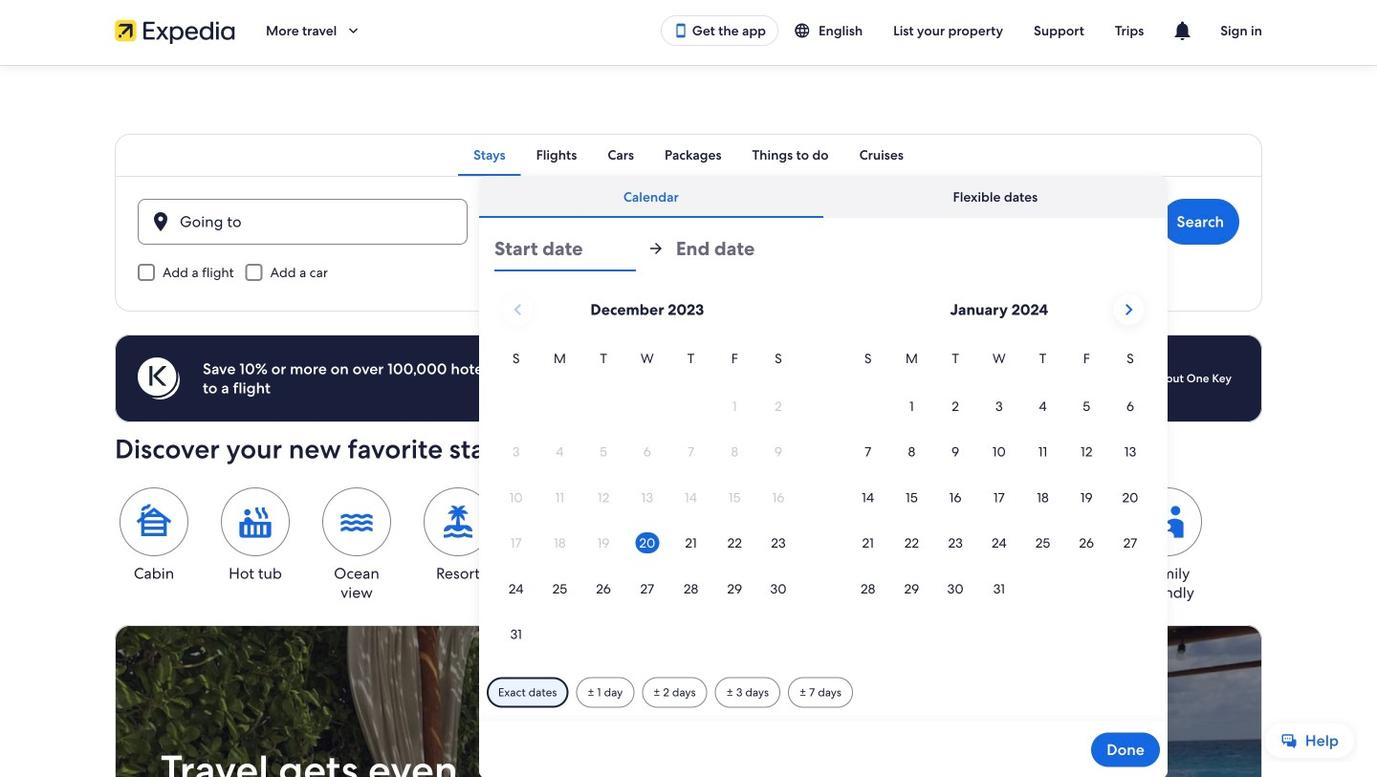 Task type: vqa. For each thing, say whether or not it's contained in the screenshot.
directional image
yes



Task type: locate. For each thing, give the bounding box(es) containing it.
main content
[[0, 65, 1377, 778]]

today element
[[636, 533, 659, 554]]

application
[[494, 287, 1153, 659]]

expedia logo image
[[115, 17, 235, 44]]

communication center icon image
[[1171, 19, 1194, 42]]

tab list
[[115, 134, 1263, 176], [479, 176, 1168, 218]]

december 2023 element
[[494, 348, 801, 659]]



Task type: describe. For each thing, give the bounding box(es) containing it.
more travel image
[[345, 22, 362, 39]]

travel sale activities deals image
[[115, 626, 1263, 778]]

previous month image
[[506, 298, 529, 321]]

next month image
[[1118, 298, 1141, 321]]

small image
[[794, 22, 819, 39]]

january 2024 element
[[846, 348, 1153, 613]]

directional image
[[647, 240, 665, 257]]

download the app button image
[[673, 23, 689, 38]]



